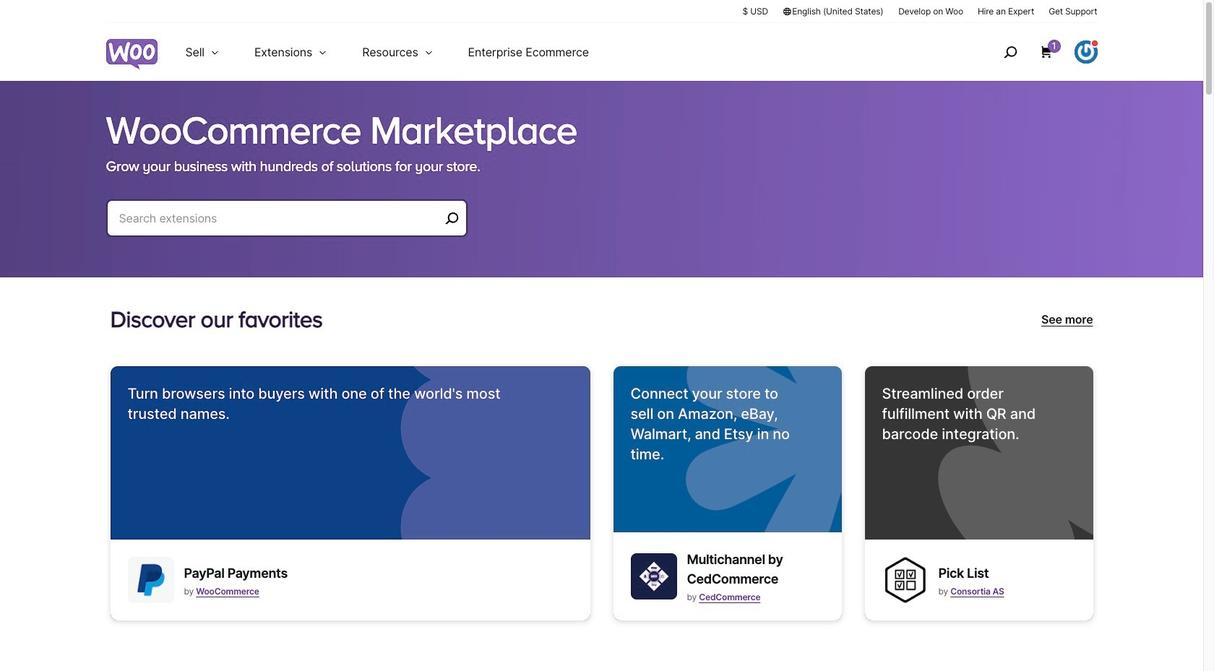 Task type: locate. For each thing, give the bounding box(es) containing it.
Search extensions search field
[[119, 208, 440, 228]]

None search field
[[106, 200, 467, 254]]

search image
[[999, 40, 1022, 64]]



Task type: describe. For each thing, give the bounding box(es) containing it.
open account menu image
[[1075, 40, 1098, 64]]

service navigation menu element
[[973, 29, 1098, 76]]



Task type: vqa. For each thing, say whether or not it's contained in the screenshot.
"service navigation menu" element
yes



